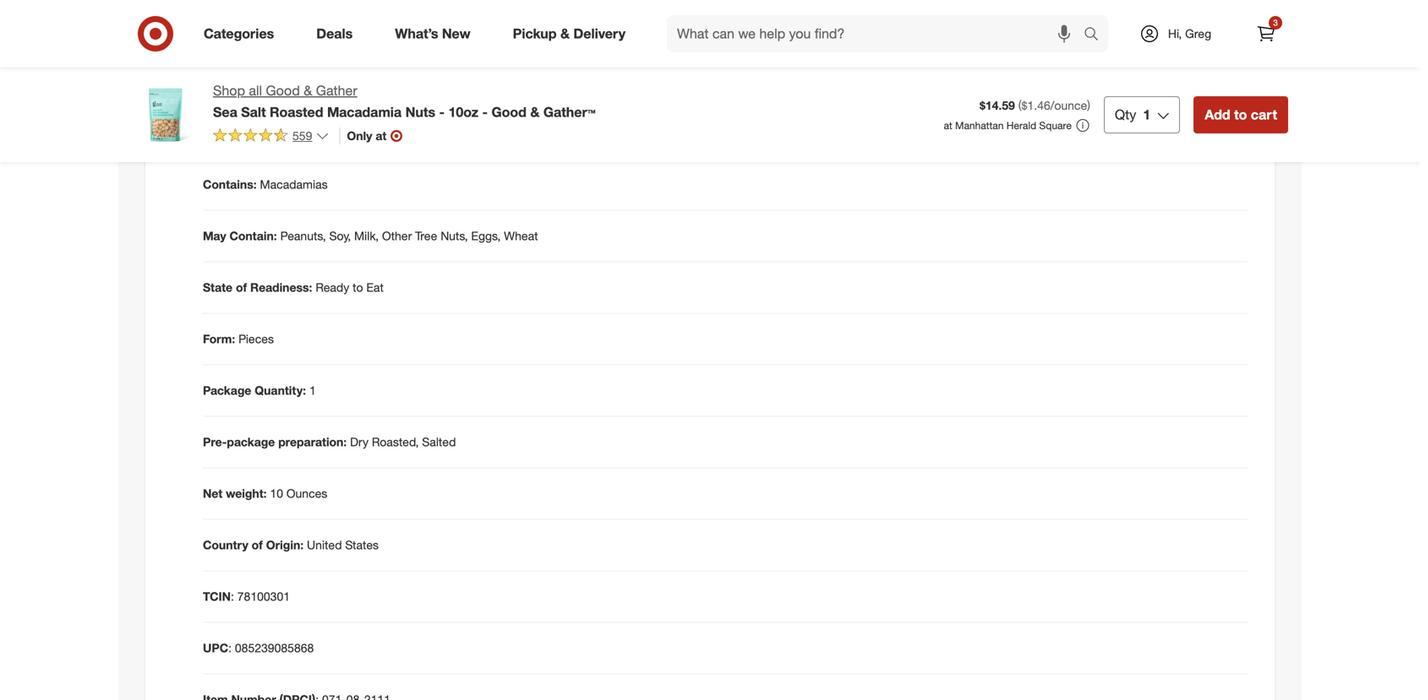Task type: vqa. For each thing, say whether or not it's contained in the screenshot.


Task type: locate. For each thing, give the bounding box(es) containing it.
1 horizontal spatial at
[[944, 119, 953, 132]]

0 vertical spatial &
[[561, 25, 570, 42]]

0 horizontal spatial all
[[225, 61, 235, 74]]

of
[[236, 280, 247, 295], [252, 538, 263, 553]]

macadamias
[[260, 177, 328, 192]]

1 right 'quantity:'
[[309, 383, 316, 398]]

pre-package preparation: dry roasted, salted
[[203, 435, 456, 450]]

3
[[1274, 17, 1278, 28]]

info
[[286, 61, 302, 74]]

categories
[[204, 25, 274, 42]]

0 vertical spatial good
[[266, 82, 300, 99]]

1 vertical spatial good
[[492, 104, 527, 120]]

1
[[1143, 107, 1151, 123], [309, 383, 316, 398]]

: for upc
[[228, 641, 232, 656]]

to
[[1235, 107, 1247, 123], [353, 280, 363, 295]]

cart
[[1251, 107, 1278, 123]]

1 horizontal spatial -
[[482, 104, 488, 120]]

sea
[[213, 104, 237, 120]]

1 horizontal spatial 1
[[1143, 107, 1151, 123]]

qty
[[1115, 107, 1137, 123]]

package quantity: 1
[[203, 383, 316, 398]]

0 vertical spatial :
[[231, 590, 234, 605]]

what's
[[395, 25, 438, 42]]

deals link
[[302, 15, 374, 52]]

1 vertical spatial to
[[353, 280, 363, 295]]

at
[[944, 119, 953, 132], [376, 128, 387, 143]]

1 horizontal spatial to
[[1235, 107, 1247, 123]]

deals
[[316, 25, 353, 42]]

1 vertical spatial of
[[252, 538, 263, 553]]

:
[[231, 590, 234, 605], [228, 641, 232, 656]]

085239085868
[[235, 641, 314, 656]]

search button
[[1076, 15, 1117, 56]]

78100301
[[237, 590, 290, 605]]

package
[[203, 383, 251, 398]]

pieces
[[239, 332, 274, 347]]

tcin : 78100301
[[203, 590, 290, 605]]

what's new link
[[381, 15, 492, 52]]

2 horizontal spatial &
[[561, 25, 570, 42]]

0 vertical spatial of
[[236, 280, 247, 295]]

all
[[225, 61, 235, 74], [249, 82, 262, 99]]

qty 1
[[1115, 107, 1151, 123]]

greg
[[1186, 26, 1212, 41]]

of right state
[[236, 280, 247, 295]]

contains:
[[203, 177, 257, 192]]

of for country
[[252, 538, 263, 553]]

delivery
[[574, 25, 626, 42]]

of for state
[[236, 280, 247, 295]]

- right 10oz
[[482, 104, 488, 120]]

good right 10oz
[[492, 104, 527, 120]]

all inside "button"
[[225, 61, 235, 74]]

nuts,
[[441, 229, 468, 244]]

what's new
[[395, 25, 471, 42]]

all right show
[[225, 61, 235, 74]]

1 vertical spatial all
[[249, 82, 262, 99]]

readiness:
[[250, 280, 312, 295]]

1 vertical spatial 1
[[309, 383, 316, 398]]

3 link
[[1248, 15, 1285, 52]]

0 vertical spatial 1
[[1143, 107, 1151, 123]]

1 horizontal spatial of
[[252, 538, 263, 553]]

at right the only
[[376, 128, 387, 143]]

: left 78100301
[[231, 590, 234, 605]]

1 horizontal spatial &
[[531, 104, 540, 120]]

& up "roasted"
[[304, 82, 312, 99]]

eat
[[366, 280, 384, 295]]

origin:
[[266, 538, 304, 553]]

What can we help you find? suggestions appear below search field
[[667, 15, 1088, 52]]

1 vertical spatial :
[[228, 641, 232, 656]]

to right 'add'
[[1235, 107, 1247, 123]]

0 horizontal spatial &
[[304, 82, 312, 99]]

all for shop
[[249, 82, 262, 99]]

new
[[442, 25, 471, 42]]

1 vertical spatial &
[[304, 82, 312, 99]]

0 horizontal spatial of
[[236, 280, 247, 295]]

all up salt
[[249, 82, 262, 99]]

- right nuts
[[439, 104, 445, 120]]

milk,
[[354, 229, 379, 244]]

2 vertical spatial &
[[531, 104, 540, 120]]

0 horizontal spatial good
[[266, 82, 300, 99]]

-
[[439, 104, 445, 120], [482, 104, 488, 120]]

0 horizontal spatial at
[[376, 128, 387, 143]]

good up "roasted"
[[266, 82, 300, 99]]

salt
[[241, 104, 266, 120]]

net weight: 10 ounces
[[203, 487, 327, 501]]

upc
[[203, 641, 228, 656]]

& right pickup
[[561, 25, 570, 42]]

0 vertical spatial to
[[1235, 107, 1247, 123]]

of left origin: on the bottom of the page
[[252, 538, 263, 553]]

show
[[197, 61, 223, 74]]

image of sea salt roasted macadamia nuts - 10oz - good & gather™ image
[[132, 81, 200, 149]]

dry
[[350, 435, 369, 450]]

pickup & delivery
[[513, 25, 626, 42]]

at left manhattan
[[944, 119, 953, 132]]

all inside shop all good & gather sea salt roasted macadamia nuts - 10oz - good & gather™
[[249, 82, 262, 99]]

& left gather™
[[531, 104, 540, 120]]

/ounce
[[1051, 98, 1088, 113]]

: left 085239085868
[[228, 641, 232, 656]]

0 vertical spatial all
[[225, 61, 235, 74]]

roasted,
[[372, 435, 419, 450]]

0 horizontal spatial -
[[439, 104, 445, 120]]

specifications
[[203, 132, 311, 152]]

1 right "qty"
[[1143, 107, 1151, 123]]

1 horizontal spatial all
[[249, 82, 262, 99]]

country of origin: united states
[[203, 538, 379, 553]]

tree
[[415, 229, 437, 244]]

salted
[[422, 435, 456, 450]]

pickup
[[513, 25, 557, 42]]

0%
[[671, 44, 692, 60]]

&
[[561, 25, 570, 42], [304, 82, 312, 99], [531, 104, 540, 120]]

state of readiness: ready to eat
[[203, 280, 384, 295]]

559 link
[[213, 128, 329, 147]]

other
[[382, 229, 412, 244]]

559
[[293, 128, 312, 143]]

to left eat at left top
[[353, 280, 363, 295]]

1 - from the left
[[439, 104, 445, 120]]

upc : 085239085868
[[203, 641, 314, 656]]

0 horizontal spatial 1
[[309, 383, 316, 398]]



Task type: describe. For each thing, give the bounding box(es) containing it.
eggs,
[[471, 229, 501, 244]]

hi, greg
[[1168, 26, 1212, 41]]

roasted
[[270, 104, 323, 120]]

$14.59 ( $1.46 /ounce )
[[980, 98, 1091, 113]]

nutritional
[[238, 61, 283, 74]]

specifications button
[[159, 116, 1262, 169]]

herald
[[1007, 119, 1037, 132]]

$1.46
[[1022, 98, 1051, 113]]

(
[[1019, 98, 1022, 113]]

only
[[347, 128, 372, 143]]

add to cart button
[[1194, 96, 1289, 134]]

protein
[[216, 14, 262, 30]]

peanuts,
[[280, 229, 326, 244]]

categories link
[[189, 15, 295, 52]]

at manhattan herald square
[[944, 119, 1072, 132]]

country
[[203, 538, 248, 553]]

gather™
[[544, 104, 596, 120]]

soy,
[[329, 229, 351, 244]]

contain:
[[230, 229, 277, 244]]

pre-
[[203, 435, 227, 450]]

0 horizontal spatial to
[[353, 280, 363, 295]]

$14.59
[[980, 98, 1015, 113]]

package
[[227, 435, 275, 450]]

united
[[307, 538, 342, 553]]

)
[[1088, 98, 1091, 113]]

only at
[[347, 128, 387, 143]]

preparation:
[[278, 435, 347, 450]]

state
[[203, 280, 233, 295]]

: for tcin
[[231, 590, 234, 605]]

form:
[[203, 332, 235, 347]]

hi,
[[1168, 26, 1182, 41]]

contains: macadamias
[[203, 177, 328, 192]]

1 horizontal spatial good
[[492, 104, 527, 120]]

macadamia
[[327, 104, 402, 120]]

manhattan
[[956, 119, 1004, 132]]

square
[[1040, 119, 1072, 132]]

ounces
[[287, 487, 327, 501]]

10
[[270, 487, 283, 501]]

form: pieces
[[203, 332, 274, 347]]

add
[[1205, 107, 1231, 123]]

shop all good & gather sea salt roasted macadamia nuts - 10oz - good & gather™
[[213, 82, 596, 120]]

pickup & delivery link
[[499, 15, 647, 52]]

to inside button
[[1235, 107, 1247, 123]]

states
[[345, 538, 379, 553]]

weight:
[[226, 487, 267, 501]]

wheat
[[504, 229, 538, 244]]

10oz
[[449, 104, 479, 120]]

2 - from the left
[[482, 104, 488, 120]]

search
[[1076, 27, 1117, 44]]

may
[[203, 229, 226, 244]]

ready
[[316, 280, 349, 295]]

gather
[[316, 82, 357, 99]]

add to cart
[[1205, 107, 1278, 123]]

quantity:
[[255, 383, 306, 398]]

show all nutritional info
[[197, 61, 302, 74]]

nuts
[[405, 104, 436, 120]]

may contain: peanuts, soy, milk, other tree nuts, eggs, wheat
[[203, 229, 538, 244]]

tcin
[[203, 590, 231, 605]]

shop
[[213, 82, 245, 99]]

all for show
[[225, 61, 235, 74]]

net
[[203, 487, 223, 501]]



